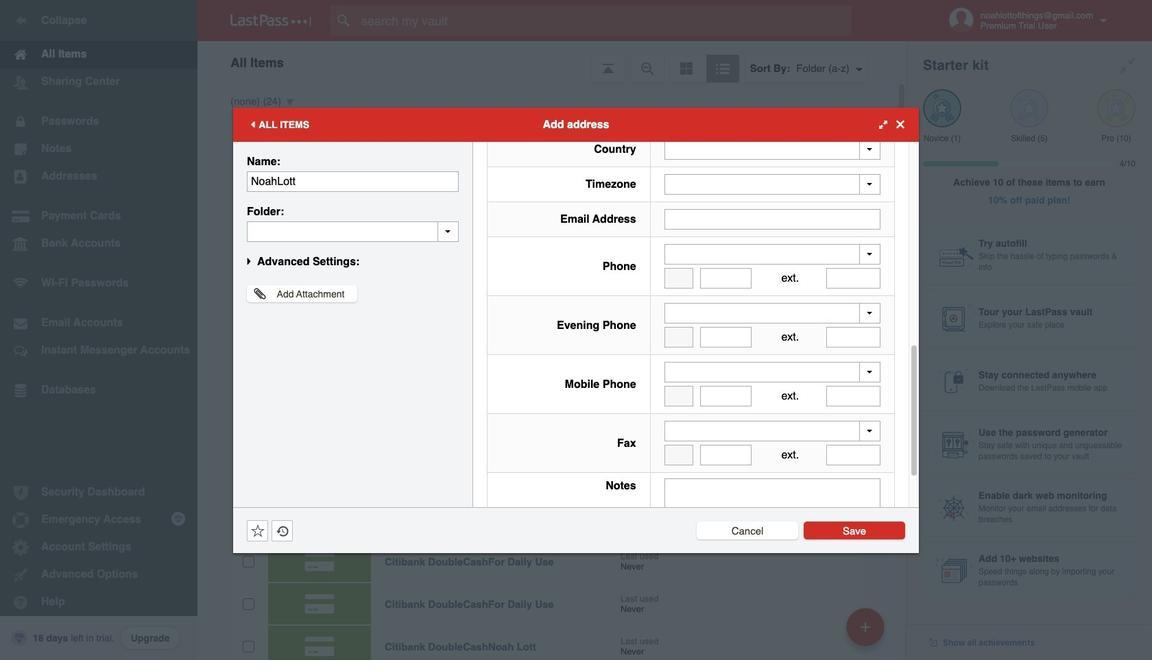Task type: describe. For each thing, give the bounding box(es) containing it.
main navigation navigation
[[0, 0, 198, 661]]

search my vault text field
[[331, 5, 879, 36]]

new item navigation
[[842, 605, 894, 661]]

new item image
[[861, 623, 871, 632]]



Task type: locate. For each thing, give the bounding box(es) containing it.
vault options navigation
[[198, 41, 907, 82]]

dialog
[[233, 0, 920, 573]]

Search search field
[[331, 5, 879, 36]]

None text field
[[665, 209, 881, 230], [700, 327, 752, 348], [827, 327, 881, 348], [665, 386, 694, 407], [665, 445, 694, 466], [700, 445, 752, 466], [665, 479, 881, 564], [665, 209, 881, 230], [700, 327, 752, 348], [827, 327, 881, 348], [665, 386, 694, 407], [665, 445, 694, 466], [700, 445, 752, 466], [665, 479, 881, 564]]

None text field
[[247, 171, 459, 192], [247, 221, 459, 242], [665, 268, 694, 289], [700, 268, 752, 289], [827, 268, 881, 289], [665, 327, 694, 348], [700, 386, 752, 407], [827, 386, 881, 407], [827, 445, 881, 466], [247, 171, 459, 192], [247, 221, 459, 242], [665, 268, 694, 289], [700, 268, 752, 289], [827, 268, 881, 289], [665, 327, 694, 348], [700, 386, 752, 407], [827, 386, 881, 407], [827, 445, 881, 466]]

lastpass image
[[231, 14, 312, 27]]



